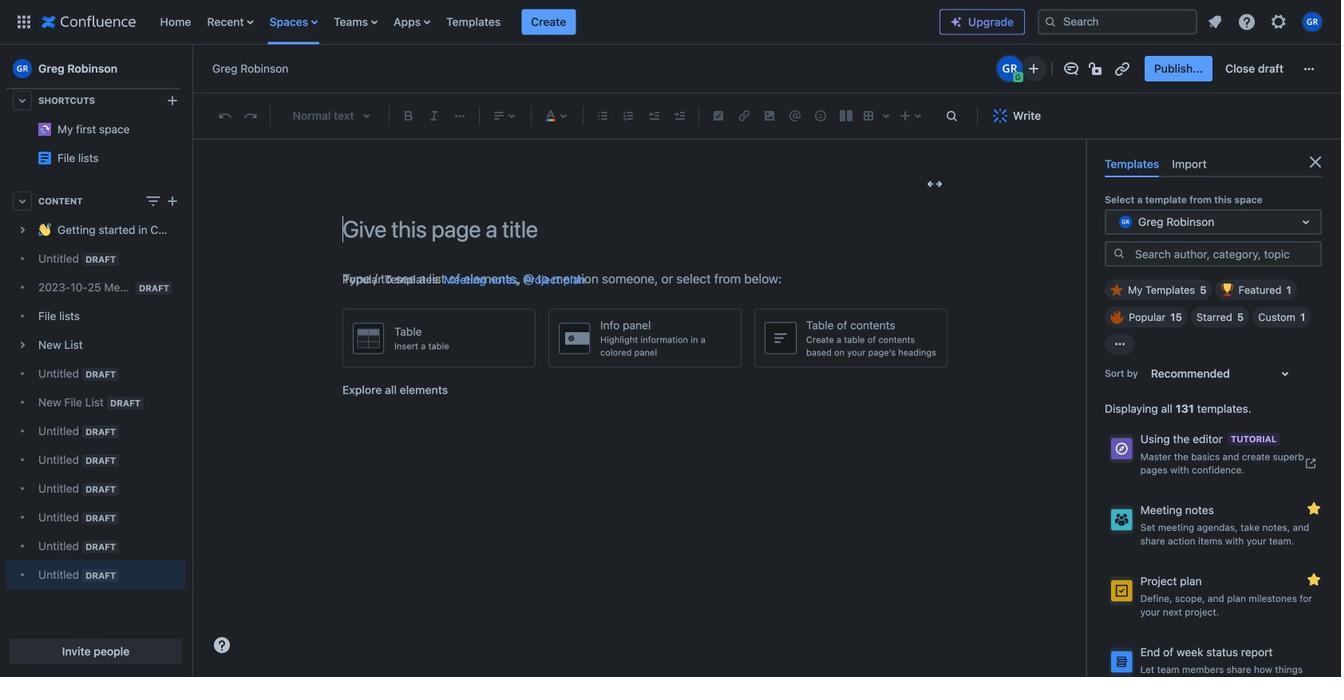 Task type: vqa. For each thing, say whether or not it's contained in the screenshot.
the search image on the top of the page
yes



Task type: locate. For each thing, give the bounding box(es) containing it.
insert a table image
[[353, 322, 385, 354]]

list item inside 'list'
[[522, 9, 576, 35]]

premium image
[[950, 16, 963, 28]]

appswitcher icon image
[[14, 12, 34, 32]]

collapse sidebar image
[[174, 53, 209, 85]]

search icon image
[[1113, 247, 1126, 260]]

insert a table of contents based on your page image
[[765, 322, 797, 354]]

None text field
[[1116, 214, 1119, 230]]

Give this page a title text field
[[343, 216, 950, 242]]

group
[[1145, 56, 1294, 81]]

tab list
[[1099, 151, 1329, 177]]

make page full-width image
[[926, 174, 945, 194]]

no restrictions image
[[1088, 59, 1107, 78]]

list for the appswitcher icon on the left top
[[152, 0, 940, 44]]

comment icon image
[[1062, 59, 1081, 78]]

tree inside space element
[[6, 216, 185, 589]]

list
[[152, 0, 940, 44], [1201, 8, 1332, 36]]

list item
[[522, 9, 576, 35]]

search image
[[1045, 16, 1057, 28]]

notification icon image
[[1206, 12, 1225, 32]]

change view image
[[144, 192, 163, 211]]

None search field
[[1038, 9, 1198, 35]]

unstar project plan image
[[1305, 570, 1324, 589]]

Search field
[[1038, 9, 1198, 35]]

1 horizontal spatial list
[[1201, 8, 1332, 36]]

tree
[[6, 216, 185, 589]]

banner
[[0, 0, 1342, 45]]

text formatting group
[[396, 103, 473, 129]]

space element
[[0, 0, 192, 677]]

confluence image
[[42, 12, 136, 32], [42, 12, 136, 32]]

more image
[[1300, 59, 1319, 78]]

settings icon image
[[1270, 12, 1289, 32]]

global element
[[10, 0, 940, 44]]

list formating group
[[590, 103, 692, 129]]

0 horizontal spatial list
[[152, 0, 940, 44]]



Task type: describe. For each thing, give the bounding box(es) containing it.
open image
[[1297, 213, 1316, 232]]

find and replace image
[[942, 106, 961, 125]]

close templates and import image
[[1306, 153, 1326, 172]]

file lists image
[[38, 152, 51, 165]]

copy link image
[[1113, 59, 1132, 78]]

Search author, category, topic field
[[1131, 243, 1321, 265]]

insert an info panel to highlight information in a colored panel image
[[559, 322, 591, 354]]

create a page image
[[163, 192, 182, 211]]

help icon image
[[1238, 12, 1257, 32]]

invite to edit image
[[1024, 59, 1044, 78]]

unstar meeting notes image
[[1305, 499, 1324, 518]]

add shortcut image
[[163, 91, 182, 110]]

Main content area, start typing to enter text. text field
[[343, 268, 950, 290]]

list for premium image
[[1201, 8, 1332, 36]]



